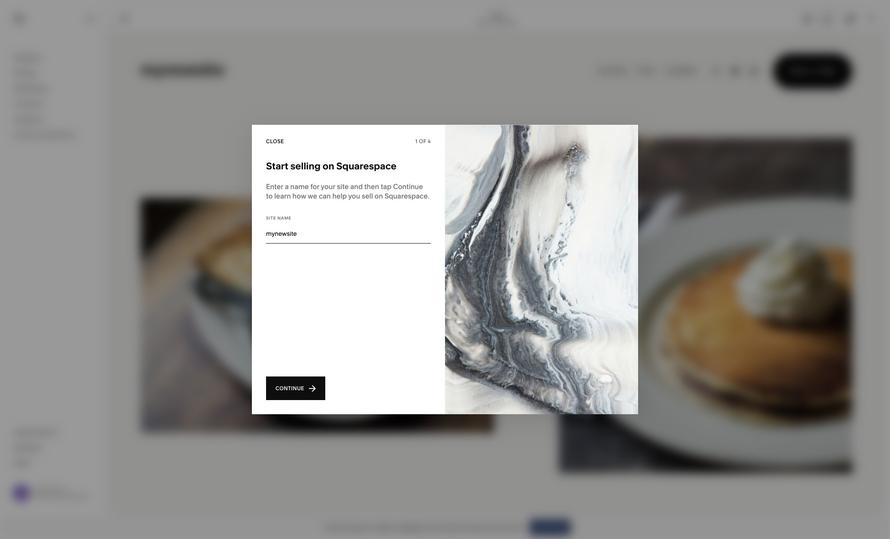 Task type: vqa. For each thing, say whether or not it's contained in the screenshot.
Continue within the ENTER A NAME FOR YOUR SITE AND THEN TAP CONTINUE TO LEARN HOW WE CAN HELP YOU SELL ON SQUARESPACE.
yes



Task type: locate. For each thing, give the bounding box(es) containing it.
1 vertical spatial your
[[498, 524, 511, 532]]

1 vertical spatial on
[[375, 192, 383, 201]]

sell
[[362, 192, 373, 201]]

tab list
[[798, 12, 838, 26]]

squarespace.
[[385, 192, 430, 201]]

0 vertical spatial your
[[321, 182, 335, 191]]

on inside 'enter a name for your site and then tap continue to learn how we can help you sell on squarespace.'
[[375, 192, 383, 201]]

your
[[321, 182, 335, 191], [498, 524, 511, 532]]

asset
[[14, 428, 33, 436]]

upgrade
[[396, 524, 421, 532]]

squarespace
[[337, 161, 397, 172]]

edit
[[119, 15, 132, 22]]

0 horizontal spatial on
[[323, 161, 335, 172]]

scheduling
[[37, 131, 74, 139]]

1 vertical spatial of
[[491, 524, 497, 532]]

your up can
[[321, 182, 335, 191]]

0 horizontal spatial continue
[[276, 386, 304, 392]]

of
[[419, 138, 427, 144], [491, 524, 497, 532]]

site name
[[266, 216, 292, 221]]

continue inside button
[[276, 386, 304, 392]]

1 horizontal spatial of
[[491, 524, 497, 532]]

0 vertical spatial on
[[323, 161, 335, 172]]

14
[[373, 524, 379, 532]]

for
[[311, 182, 320, 191]]

name up how
[[291, 182, 309, 191]]

analytics
[[14, 115, 44, 124]]

how
[[293, 192, 306, 201]]

analytics link
[[14, 115, 95, 125]]

acuity scheduling
[[14, 131, 74, 139]]

settings
[[14, 443, 41, 452]]

1 horizontal spatial your
[[498, 524, 511, 532]]

on
[[323, 161, 335, 172], [375, 192, 383, 201]]

1 horizontal spatial to
[[436, 524, 442, 532]]

1
[[416, 138, 418, 144]]

Site name field
[[266, 229, 431, 239]]

your left site.
[[498, 524, 511, 532]]

0 vertical spatial of
[[419, 138, 427, 144]]

of right out
[[491, 524, 497, 532]]

name
[[291, 182, 309, 191], [278, 216, 292, 221]]

to
[[266, 192, 273, 201], [436, 524, 442, 532]]

0 horizontal spatial of
[[419, 138, 427, 144]]

to down enter on the top of page
[[266, 192, 273, 201]]

days.
[[380, 524, 395, 532]]

to left "get"
[[436, 524, 442, 532]]

marketing
[[14, 84, 47, 93]]

0 vertical spatial to
[[266, 192, 273, 201]]

close
[[266, 138, 284, 144]]

1 vertical spatial continue
[[276, 386, 304, 392]]

jacob
[[34, 487, 49, 493]]

selling
[[291, 161, 321, 172]]

of right 1 at the top left of page
[[419, 138, 427, 144]]

0 horizontal spatial your
[[321, 182, 335, 191]]

0 vertical spatial name
[[291, 182, 309, 191]]

1 horizontal spatial on
[[375, 192, 383, 201]]

help link
[[14, 458, 29, 468]]

edit button
[[114, 11, 137, 27]]

jacob simon simonjacob477@gmail.com
[[34, 487, 100, 500]]

to inside 'enter a name for your site and then tap continue to learn how we can help you sell on squarespace.'
[[266, 192, 273, 201]]

0 vertical spatial continue
[[393, 182, 423, 191]]

then
[[365, 182, 379, 191]]

continue inside 'enter a name for your site and then tap continue to learn how we can help you sell on squarespace.'
[[393, 182, 423, 191]]

site
[[337, 182, 349, 191]]

the
[[454, 524, 463, 532]]

1 horizontal spatial continue
[[393, 182, 423, 191]]

name right site
[[278, 216, 292, 221]]

on right sell
[[375, 192, 383, 201]]

simon
[[50, 487, 66, 493]]

on right selling
[[323, 161, 335, 172]]

home page · published
[[477, 12, 517, 25]]

0 horizontal spatial to
[[266, 192, 273, 201]]

continue
[[393, 182, 423, 191], [276, 386, 304, 392]]

help
[[333, 192, 347, 201]]

trial
[[339, 524, 349, 532]]

home
[[489, 12, 504, 18]]

name inside 'enter a name for your site and then tap continue to learn how we can help you sell on squarespace.'
[[291, 182, 309, 191]]

settings link
[[14, 443, 95, 453]]

a
[[285, 182, 289, 191]]

asset library link
[[14, 427, 95, 438]]



Task type: describe. For each thing, give the bounding box(es) containing it.
simonjacob477@gmail.com
[[34, 494, 100, 500]]

contacts link
[[14, 99, 95, 109]]

asset library
[[14, 428, 57, 436]]

your
[[325, 524, 337, 532]]

library
[[34, 428, 57, 436]]

close button
[[266, 134, 284, 149]]

continue button
[[266, 377, 326, 401]]

marketing link
[[14, 84, 95, 94]]

enter a name for your site and then tap continue to learn how we can help you sell on squarespace.
[[266, 182, 430, 201]]

in
[[366, 524, 372, 532]]

learn
[[274, 192, 291, 201]]

site
[[266, 216, 276, 221]]

you
[[348, 192, 360, 201]]

ends
[[351, 524, 365, 532]]

site.
[[512, 524, 524, 532]]

4
[[428, 138, 431, 144]]

page
[[477, 19, 489, 25]]

selling link
[[14, 68, 95, 79]]

start
[[266, 161, 288, 172]]

now
[[423, 524, 435, 532]]

most
[[465, 524, 479, 532]]

can
[[319, 192, 331, 201]]

published
[[493, 19, 517, 25]]

·
[[490, 19, 491, 25]]

and
[[351, 182, 363, 191]]

website
[[14, 53, 41, 62]]

1 vertical spatial name
[[278, 216, 292, 221]]

start selling on squarespace
[[266, 161, 397, 172]]

enter
[[266, 182, 283, 191]]

your inside 'enter a name for your site and then tap continue to learn how we can help you sell on squarespace.'
[[321, 182, 335, 191]]

help
[[14, 459, 29, 467]]

we
[[308, 192, 317, 201]]

selling
[[14, 69, 36, 77]]

get
[[443, 524, 453, 532]]

out
[[481, 524, 490, 532]]

contacts
[[14, 100, 44, 108]]

acuity
[[14, 131, 35, 139]]

your trial ends in 14 days. upgrade now to get the most out of your site.
[[325, 524, 524, 532]]

tap
[[381, 182, 392, 191]]

acuity scheduling link
[[14, 130, 95, 140]]

1 of 4
[[416, 138, 431, 144]]

1 vertical spatial to
[[436, 524, 442, 532]]

website link
[[14, 53, 95, 63]]



